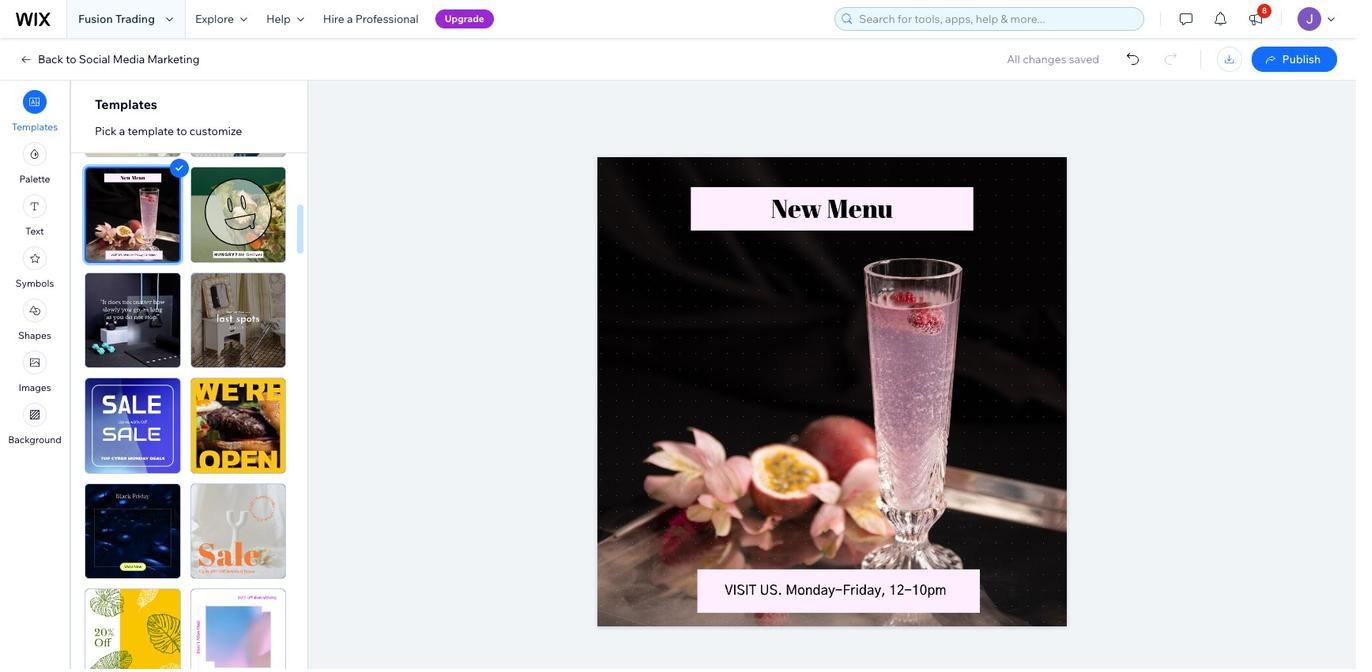 Task type: locate. For each thing, give the bounding box(es) containing it.
trading
[[115, 12, 155, 26]]

a for professional
[[347, 12, 353, 26]]

to right back
[[66, 52, 76, 66]]

images button
[[18, 351, 51, 394]]

Search for tools, apps, help & more... field
[[855, 8, 1140, 30]]

0 vertical spatial a
[[347, 12, 353, 26]]

1 vertical spatial to
[[177, 124, 187, 138]]

all
[[1008, 52, 1021, 66]]

0 horizontal spatial to
[[66, 52, 76, 66]]

palette
[[19, 173, 50, 185]]

8
[[1263, 6, 1268, 16]]

templates up pick
[[95, 96, 157, 112]]

hire a professional
[[323, 12, 419, 26]]

palette button
[[19, 142, 50, 185]]

all changes saved
[[1008, 52, 1100, 66]]

menu containing templates
[[0, 85, 70, 451]]

0 vertical spatial templates
[[95, 96, 157, 112]]

templates
[[95, 96, 157, 112], [12, 121, 58, 133]]

symbols
[[15, 278, 54, 289]]

a for template
[[119, 124, 125, 138]]

a right pick
[[119, 124, 125, 138]]

back to social media marketing
[[38, 52, 200, 66]]

professional
[[356, 12, 419, 26]]

0 horizontal spatial a
[[119, 124, 125, 138]]

a
[[347, 12, 353, 26], [119, 124, 125, 138]]

1 vertical spatial a
[[119, 124, 125, 138]]

publish button
[[1253, 47, 1338, 72]]

templates up palette button
[[12, 121, 58, 133]]

marketing
[[147, 52, 200, 66]]

to
[[66, 52, 76, 66], [177, 124, 187, 138]]

back to social media marketing button
[[19, 52, 200, 66]]

to right the template
[[177, 124, 187, 138]]

templates inside menu
[[12, 121, 58, 133]]

1 horizontal spatial a
[[347, 12, 353, 26]]

0 horizontal spatial templates
[[12, 121, 58, 133]]

hire
[[323, 12, 345, 26]]

background
[[8, 434, 62, 446]]

1 vertical spatial templates
[[12, 121, 58, 133]]

a right hire at the top
[[347, 12, 353, 26]]

media
[[113, 52, 145, 66]]

8 button
[[1239, 0, 1274, 38]]

menu
[[0, 85, 70, 451]]

pick a template to customize
[[95, 124, 242, 138]]

symbols button
[[15, 247, 54, 289]]

text button
[[23, 195, 47, 237]]

help
[[266, 12, 291, 26]]

template
[[128, 124, 174, 138]]

1 horizontal spatial to
[[177, 124, 187, 138]]

shapes
[[18, 330, 51, 342]]

upgrade button
[[435, 9, 494, 28]]



Task type: describe. For each thing, give the bounding box(es) containing it.
text
[[26, 225, 44, 237]]

saved
[[1070, 52, 1100, 66]]

fusion trading
[[78, 12, 155, 26]]

customize
[[190, 124, 242, 138]]

social
[[79, 52, 110, 66]]

pick
[[95, 124, 117, 138]]

0 vertical spatial to
[[66, 52, 76, 66]]

fusion
[[78, 12, 113, 26]]

background button
[[8, 403, 62, 446]]

back
[[38, 52, 63, 66]]

images
[[18, 382, 51, 394]]

changes
[[1023, 52, 1067, 66]]

explore
[[195, 12, 234, 26]]

1 horizontal spatial templates
[[95, 96, 157, 112]]

publish
[[1283, 52, 1322, 66]]

hire a professional link
[[314, 0, 428, 38]]

upgrade
[[445, 13, 485, 25]]

help button
[[257, 0, 314, 38]]

templates button
[[12, 90, 58, 133]]

shapes button
[[18, 299, 51, 342]]



Task type: vqa. For each thing, say whether or not it's contained in the screenshot.
topmost Upgrade 'button'
no



